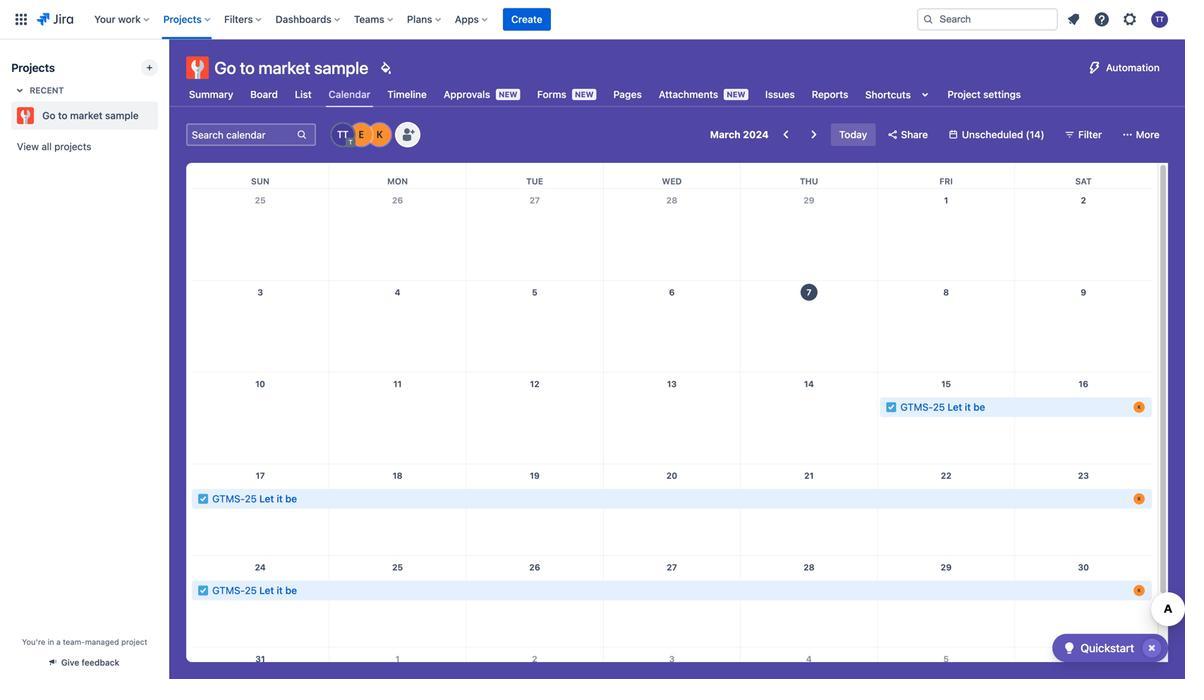 Task type: describe. For each thing, give the bounding box(es) containing it.
filters button
[[220, 8, 267, 31]]

quickstart
[[1081, 642, 1135, 655]]

add to starred image
[[154, 107, 171, 124]]

feedback
[[82, 658, 119, 668]]

thu link
[[797, 163, 822, 188]]

your
[[94, 13, 116, 25]]

25 for 24
[[245, 585, 257, 597]]

1 for 1 link to the top
[[945, 196, 949, 205]]

1 vertical spatial go to market sample
[[42, 110, 139, 121]]

30
[[1079, 563, 1090, 573]]

0 horizontal spatial 5 link
[[524, 281, 546, 304]]

give feedback button
[[41, 651, 128, 674]]

22 link
[[935, 465, 958, 487]]

timeline link
[[385, 82, 430, 107]]

previous month image
[[778, 126, 795, 143]]

14
[[805, 379, 814, 389]]

summary link
[[186, 82, 236, 107]]

1 horizontal spatial 29 link
[[935, 557, 958, 579]]

1 vertical spatial to
[[58, 110, 68, 121]]

view
[[17, 141, 39, 152]]

thu
[[800, 176, 819, 186]]

gtms-25 let it be for 24
[[212, 585, 297, 597]]

help image
[[1094, 11, 1111, 28]]

recent
[[30, 85, 64, 95]]

row containing sun
[[192, 163, 1153, 189]]

10 link
[[249, 373, 272, 396]]

filters
[[224, 13, 253, 25]]

create project image
[[144, 62, 155, 73]]

pages link
[[611, 82, 645, 107]]

new for attachments
[[727, 90, 746, 99]]

fri link
[[937, 163, 956, 188]]

21 link
[[798, 465, 821, 487]]

settings image
[[1122, 11, 1139, 28]]

row containing 31
[[192, 648, 1153, 680]]

shortcuts
[[866, 89, 911, 100]]

list link
[[292, 82, 315, 107]]

plans button
[[403, 8, 447, 31]]

forms
[[537, 89, 567, 100]]

1 vertical spatial 26 link
[[524, 557, 546, 579]]

1 vertical spatial 1 link
[[387, 648, 409, 671]]

0 horizontal spatial 2
[[532, 655, 538, 665]]

23
[[1079, 471, 1090, 481]]

summary
[[189, 89, 233, 100]]

board
[[250, 89, 278, 100]]

work
[[118, 13, 141, 25]]

1 horizontal spatial 25 link
[[387, 557, 409, 579]]

16
[[1079, 379, 1089, 389]]

your work button
[[90, 8, 155, 31]]

new for approvals
[[499, 90, 518, 99]]

8
[[944, 288, 950, 297]]

6 for topmost 6 link
[[669, 288, 675, 297]]

automation image
[[1087, 59, 1104, 76]]

issues
[[766, 89, 795, 100]]

add people image
[[399, 126, 416, 143]]

31 link
[[249, 648, 272, 671]]

1 vertical spatial 26
[[530, 563, 541, 573]]

0 vertical spatial to
[[240, 58, 255, 78]]

0 horizontal spatial 2 link
[[524, 648, 546, 671]]

unscheduled image
[[948, 129, 960, 140]]

0 vertical spatial 1 link
[[935, 189, 958, 212]]

1 horizontal spatial 5 link
[[935, 648, 958, 671]]

19
[[530, 471, 540, 481]]

reports
[[812, 89, 849, 100]]

projects inside popup button
[[163, 13, 202, 25]]

0 horizontal spatial 3 link
[[249, 281, 272, 304]]

1 vertical spatial 27 link
[[661, 557, 684, 579]]

attachments
[[659, 89, 719, 100]]

teams
[[354, 13, 385, 25]]

27 for the bottom 27 link
[[667, 563, 677, 573]]

projects button
[[159, 8, 216, 31]]

0 vertical spatial 26
[[392, 196, 403, 205]]

unscheduled
[[962, 129, 1024, 140]]

managed
[[85, 638, 119, 647]]

create button
[[503, 8, 551, 31]]

share
[[902, 129, 929, 140]]

new for forms
[[575, 90, 594, 99]]

5 row from the top
[[192, 464, 1153, 556]]

15
[[942, 379, 952, 389]]

dashboards button
[[271, 8, 346, 31]]

project settings
[[948, 89, 1022, 100]]

appswitcher icon image
[[13, 11, 30, 28]]

7 link
[[798, 281, 821, 304]]

calendar
[[329, 88, 371, 100]]

it for 17
[[277, 493, 283, 505]]

25 for 15
[[934, 402, 945, 413]]

22
[[941, 471, 952, 481]]

your profile and settings image
[[1152, 11, 1169, 28]]

1 horizontal spatial sample
[[314, 58, 369, 78]]

a
[[56, 638, 61, 647]]

project settings link
[[945, 82, 1024, 107]]

be for 17
[[285, 493, 297, 505]]

19 link
[[524, 465, 546, 487]]

9
[[1081, 288, 1087, 297]]

1 vertical spatial sample
[[105, 110, 139, 121]]

sat link
[[1073, 163, 1095, 188]]

12
[[530, 379, 540, 389]]

it for 15
[[965, 402, 971, 413]]

1 horizontal spatial 29
[[941, 563, 952, 573]]

row containing 3
[[192, 281, 1153, 373]]

1 horizontal spatial 4 link
[[798, 648, 821, 671]]

0 horizontal spatial 4 link
[[387, 281, 409, 304]]

your work
[[94, 13, 141, 25]]

1 horizontal spatial 2 link
[[1073, 189, 1095, 212]]

13
[[667, 379, 677, 389]]

0 vertical spatial 28 link
[[661, 189, 684, 212]]

sun link
[[248, 163, 272, 188]]

Search field
[[918, 8, 1059, 31]]

filter button
[[1059, 124, 1111, 146]]

fri
[[940, 176, 953, 186]]

market inside go to market sample link
[[70, 110, 103, 121]]

timeline
[[388, 89, 427, 100]]

4 for left 4 link
[[395, 288, 401, 297]]

wed
[[662, 176, 682, 186]]

10
[[255, 379, 265, 389]]

board link
[[248, 82, 281, 107]]

go to market sample link
[[11, 102, 152, 130]]

5 for 5 link to the left
[[532, 288, 538, 297]]

0 horizontal spatial 29
[[804, 196, 815, 205]]

more
[[1137, 129, 1160, 140]]

1 horizontal spatial 28 link
[[798, 557, 821, 579]]

0 vertical spatial go to market sample
[[215, 58, 369, 78]]

25 for 17
[[245, 493, 257, 505]]

dashboards
[[276, 13, 332, 25]]

23 link
[[1073, 465, 1095, 487]]

1 vertical spatial 6 link
[[1073, 648, 1095, 671]]

1 horizontal spatial 2
[[1081, 196, 1087, 205]]

check image
[[1061, 640, 1078, 657]]

dismiss quickstart image
[[1141, 637, 1164, 660]]



Task type: vqa. For each thing, say whether or not it's contained in the screenshot.
Approvals
yes



Task type: locate. For each thing, give the bounding box(es) containing it.
0 vertical spatial 6 link
[[661, 281, 684, 304]]

3 for 3 link to the bottom
[[669, 655, 675, 665]]

sidebar navigation image
[[154, 56, 185, 85]]

let for 17
[[260, 493, 274, 505]]

create
[[512, 13, 543, 25]]

go up summary
[[215, 58, 236, 78]]

4 link
[[387, 281, 409, 304], [798, 648, 821, 671]]

0 horizontal spatial 1 link
[[387, 648, 409, 671]]

march 2024
[[710, 129, 769, 140]]

new right approvals
[[499, 90, 518, 99]]

1 row from the top
[[192, 163, 1153, 189]]

0 vertical spatial 2
[[1081, 196, 1087, 205]]

7
[[807, 288, 812, 297]]

2
[[1081, 196, 1087, 205], [532, 655, 538, 665]]

1 vertical spatial 29 link
[[935, 557, 958, 579]]

gtms- for 24
[[212, 585, 245, 597]]

0 horizontal spatial 28
[[667, 196, 678, 205]]

quickstart button
[[1053, 635, 1169, 663]]

11 link
[[387, 373, 409, 396]]

row containing 25
[[192, 189, 1153, 281]]

1 horizontal spatial 28
[[804, 563, 815, 573]]

0 horizontal spatial 1
[[396, 655, 400, 665]]

approvals
[[444, 89, 490, 100]]

to up board
[[240, 58, 255, 78]]

0 horizontal spatial 29 link
[[798, 189, 821, 212]]

12 link
[[524, 373, 546, 396]]

it for 24
[[277, 585, 283, 597]]

2 vertical spatial be
[[285, 585, 297, 597]]

1
[[945, 196, 949, 205], [396, 655, 400, 665]]

1 vertical spatial 29
[[941, 563, 952, 573]]

0 vertical spatial 4
[[395, 288, 401, 297]]

0 vertical spatial 29
[[804, 196, 815, 205]]

pages
[[614, 89, 642, 100]]

gtms-
[[901, 402, 934, 413], [212, 493, 245, 505], [212, 585, 245, 597]]

1 horizontal spatial 1 link
[[935, 189, 958, 212]]

let down 15
[[948, 402, 963, 413]]

3 for the left 3 link
[[258, 288, 263, 297]]

15 link
[[935, 373, 958, 396]]

let down 24
[[260, 585, 274, 597]]

0 horizontal spatial 26
[[392, 196, 403, 205]]

0 vertical spatial 4 link
[[387, 281, 409, 304]]

set project background image
[[377, 59, 394, 76]]

in
[[48, 638, 54, 647]]

unscheduled (14)
[[962, 129, 1045, 140]]

market up view all projects link
[[70, 110, 103, 121]]

apps button
[[451, 8, 493, 31]]

1 vertical spatial 4
[[807, 655, 812, 665]]

1 vertical spatial it
[[277, 493, 283, 505]]

tab list containing calendar
[[178, 82, 1033, 107]]

go
[[215, 58, 236, 78], [42, 110, 55, 121]]

go down recent
[[42, 110, 55, 121]]

1 vertical spatial 4 link
[[798, 648, 821, 671]]

all
[[42, 141, 52, 152]]

1 horizontal spatial 3
[[669, 655, 675, 665]]

1 vertical spatial 3 link
[[661, 648, 684, 671]]

6 link
[[661, 281, 684, 304], [1073, 648, 1095, 671]]

gtms-25 let it be
[[901, 402, 986, 413], [212, 493, 297, 505], [212, 585, 297, 597]]

let for 15
[[948, 402, 963, 413]]

1 for the bottom 1 link
[[396, 655, 400, 665]]

1 vertical spatial 5
[[944, 655, 949, 665]]

list
[[295, 89, 312, 100]]

to down recent
[[58, 110, 68, 121]]

0 vertical spatial let
[[948, 402, 963, 413]]

0 horizontal spatial 3
[[258, 288, 263, 297]]

0 horizontal spatial 27 link
[[524, 189, 546, 212]]

0 horizontal spatial 26 link
[[387, 189, 409, 212]]

grid containing gtms-25
[[192, 163, 1153, 680]]

sample up calendar on the left top
[[314, 58, 369, 78]]

2 vertical spatial let
[[260, 585, 274, 597]]

0 vertical spatial 28
[[667, 196, 678, 205]]

let for 24
[[260, 585, 274, 597]]

2 vertical spatial gtms-
[[212, 585, 245, 597]]

2 row from the top
[[192, 189, 1153, 281]]

0 horizontal spatial 27
[[530, 196, 540, 205]]

0 vertical spatial 26 link
[[387, 189, 409, 212]]

0 horizontal spatial go to market sample
[[42, 110, 139, 121]]

give feedback
[[61, 658, 119, 668]]

7 row from the top
[[192, 648, 1153, 680]]

1 horizontal spatial projects
[[163, 13, 202, 25]]

projects up collapse recent projects image
[[11, 61, 55, 74]]

20
[[667, 471, 678, 481]]

give
[[61, 658, 79, 668]]

0 vertical spatial 2 link
[[1073, 189, 1095, 212]]

view all projects link
[[11, 134, 158, 160]]

collapse recent projects image
[[11, 82, 28, 99]]

gtms-25 let it be down 17 link
[[212, 493, 297, 505]]

6 for 6 link to the bottom
[[1081, 655, 1087, 665]]

0 horizontal spatial go
[[42, 110, 55, 121]]

notifications image
[[1066, 11, 1083, 28]]

1 horizontal spatial go
[[215, 58, 236, 78]]

new up march 2024
[[727, 90, 746, 99]]

today
[[840, 129, 868, 140]]

27 for 27 link to the top
[[530, 196, 540, 205]]

2 vertical spatial gtms-25 let it be
[[212, 585, 297, 597]]

gtms-25 let it be for 15
[[901, 402, 986, 413]]

1 vertical spatial 28
[[804, 563, 815, 573]]

1 vertical spatial 5 link
[[935, 648, 958, 671]]

0 horizontal spatial 25 link
[[249, 189, 272, 212]]

sun
[[251, 176, 270, 186]]

0 horizontal spatial to
[[58, 110, 68, 121]]

0 vertical spatial projects
[[163, 13, 202, 25]]

24
[[255, 563, 266, 573]]

(14)
[[1026, 129, 1045, 140]]

jira image
[[37, 11, 73, 28], [37, 11, 73, 28]]

2 link
[[1073, 189, 1095, 212], [524, 648, 546, 671]]

3 new from the left
[[727, 90, 746, 99]]

gtms-25 let it be down 15
[[901, 402, 986, 413]]

0 vertical spatial 5 link
[[524, 281, 546, 304]]

today button
[[831, 124, 876, 146]]

new
[[499, 90, 518, 99], [575, 90, 594, 99], [727, 90, 746, 99]]

gtms- for 15
[[901, 402, 934, 413]]

0 vertical spatial gtms-25 let it be
[[901, 402, 986, 413]]

1 vertical spatial be
[[285, 493, 297, 505]]

0 vertical spatial it
[[965, 402, 971, 413]]

to
[[240, 58, 255, 78], [58, 110, 68, 121]]

1 vertical spatial let
[[260, 493, 274, 505]]

5 for the rightmost 5 link
[[944, 655, 949, 665]]

24 link
[[249, 557, 272, 579]]

reports link
[[809, 82, 852, 107]]

automation button
[[1081, 56, 1169, 79]]

row
[[192, 163, 1153, 189], [192, 189, 1153, 281], [192, 281, 1153, 373], [192, 373, 1153, 464], [192, 464, 1153, 556], [192, 556, 1153, 648], [192, 648, 1153, 680]]

apps
[[455, 13, 479, 25]]

1 vertical spatial gtms-25 let it be
[[212, 493, 297, 505]]

Search calendar text field
[[188, 125, 295, 145]]

18 link
[[387, 465, 409, 487]]

6 row from the top
[[192, 556, 1153, 648]]

1 vertical spatial 3
[[669, 655, 675, 665]]

sample
[[314, 58, 369, 78], [105, 110, 139, 121]]

20 link
[[661, 465, 684, 487]]

tue
[[526, 176, 544, 186]]

1 horizontal spatial 6
[[1081, 655, 1087, 665]]

1 horizontal spatial new
[[575, 90, 594, 99]]

mon
[[388, 176, 408, 186]]

31
[[256, 655, 265, 665]]

0 vertical spatial 3
[[258, 288, 263, 297]]

29 link
[[798, 189, 821, 212], [935, 557, 958, 579]]

unscheduled (14) button
[[943, 124, 1054, 146]]

project
[[948, 89, 981, 100]]

be
[[974, 402, 986, 413], [285, 493, 297, 505], [285, 585, 297, 597]]

sat
[[1076, 176, 1092, 186]]

new right forms
[[575, 90, 594, 99]]

3 row from the top
[[192, 281, 1153, 373]]

projects
[[163, 13, 202, 25], [11, 61, 55, 74]]

18
[[393, 471, 403, 481]]

sample left add to starred icon
[[105, 110, 139, 121]]

0 horizontal spatial sample
[[105, 110, 139, 121]]

1 vertical spatial 2
[[532, 655, 538, 665]]

plans
[[407, 13, 433, 25]]

1 horizontal spatial go to market sample
[[215, 58, 369, 78]]

mon link
[[385, 163, 411, 188]]

27 link
[[524, 189, 546, 212], [661, 557, 684, 579]]

0 vertical spatial 27 link
[[524, 189, 546, 212]]

next month image
[[806, 126, 823, 143]]

settings
[[984, 89, 1022, 100]]

1 vertical spatial 25 link
[[387, 557, 409, 579]]

automation
[[1107, 62, 1160, 73]]

2 horizontal spatial new
[[727, 90, 746, 99]]

more button
[[1117, 124, 1169, 146]]

0 vertical spatial be
[[974, 402, 986, 413]]

0 horizontal spatial new
[[499, 90, 518, 99]]

2 vertical spatial it
[[277, 585, 283, 597]]

21
[[805, 471, 814, 481]]

be for 15
[[974, 402, 986, 413]]

1 link
[[935, 189, 958, 212], [387, 648, 409, 671]]

4 for the rightmost 4 link
[[807, 655, 812, 665]]

1 vertical spatial 2 link
[[524, 648, 546, 671]]

1 horizontal spatial 27
[[667, 563, 677, 573]]

wed link
[[659, 163, 685, 188]]

gtms-25 let it be down 24
[[212, 585, 297, 597]]

1 horizontal spatial market
[[259, 58, 311, 78]]

projects
[[54, 141, 91, 152]]

4
[[395, 288, 401, 297], [807, 655, 812, 665]]

1 horizontal spatial 4
[[807, 655, 812, 665]]

0 vertical spatial go
[[215, 58, 236, 78]]

market up list
[[259, 58, 311, 78]]

1 vertical spatial go
[[42, 110, 55, 121]]

go to market sample up view all projects link
[[42, 110, 139, 121]]

filter
[[1079, 129, 1103, 140]]

march
[[710, 129, 741, 140]]

tab list
[[178, 82, 1033, 107]]

be for 24
[[285, 585, 297, 597]]

let down 17 link
[[260, 493, 274, 505]]

1 horizontal spatial 26 link
[[524, 557, 546, 579]]

0 horizontal spatial projects
[[11, 61, 55, 74]]

issues link
[[763, 82, 798, 107]]

1 horizontal spatial 1
[[945, 196, 949, 205]]

search image
[[923, 14, 934, 25]]

go to market sample
[[215, 58, 369, 78], [42, 110, 139, 121]]

11
[[394, 379, 402, 389]]

1 horizontal spatial 26
[[530, 563, 541, 573]]

30 link
[[1073, 557, 1095, 579]]

project
[[121, 638, 147, 647]]

1 vertical spatial projects
[[11, 61, 55, 74]]

4 row from the top
[[192, 373, 1153, 464]]

1 horizontal spatial to
[[240, 58, 255, 78]]

0 horizontal spatial 5
[[532, 288, 538, 297]]

you're in a team-managed project
[[22, 638, 147, 647]]

3 link
[[249, 281, 272, 304], [661, 648, 684, 671]]

1 horizontal spatial 6 link
[[1073, 648, 1095, 671]]

primary element
[[8, 0, 906, 39]]

28 link
[[661, 189, 684, 212], [798, 557, 821, 579]]

0 vertical spatial 1
[[945, 196, 949, 205]]

grid
[[192, 163, 1153, 680]]

0 vertical spatial sample
[[314, 58, 369, 78]]

1 horizontal spatial 5
[[944, 655, 949, 665]]

projects up 'sidebar navigation' image
[[163, 13, 202, 25]]

1 new from the left
[[499, 90, 518, 99]]

1 horizontal spatial 27 link
[[661, 557, 684, 579]]

teams button
[[350, 8, 399, 31]]

26 link
[[387, 189, 409, 212], [524, 557, 546, 579]]

28
[[667, 196, 678, 205], [804, 563, 815, 573]]

0 horizontal spatial 6
[[669, 288, 675, 297]]

view all projects
[[17, 141, 91, 152]]

0 vertical spatial 6
[[669, 288, 675, 297]]

2 new from the left
[[575, 90, 594, 99]]

gtms- for 17
[[212, 493, 245, 505]]

go to market sample up list
[[215, 58, 369, 78]]

0 vertical spatial gtms-
[[901, 402, 934, 413]]

banner
[[0, 0, 1186, 40]]

1 vertical spatial market
[[70, 110, 103, 121]]

tue link
[[524, 163, 546, 188]]

29
[[804, 196, 815, 205], [941, 563, 952, 573]]

shortcuts button
[[863, 82, 937, 107]]

banner containing your work
[[0, 0, 1186, 40]]

0 vertical spatial 29 link
[[798, 189, 821, 212]]

gtms-25 let it be for 17
[[212, 493, 297, 505]]



